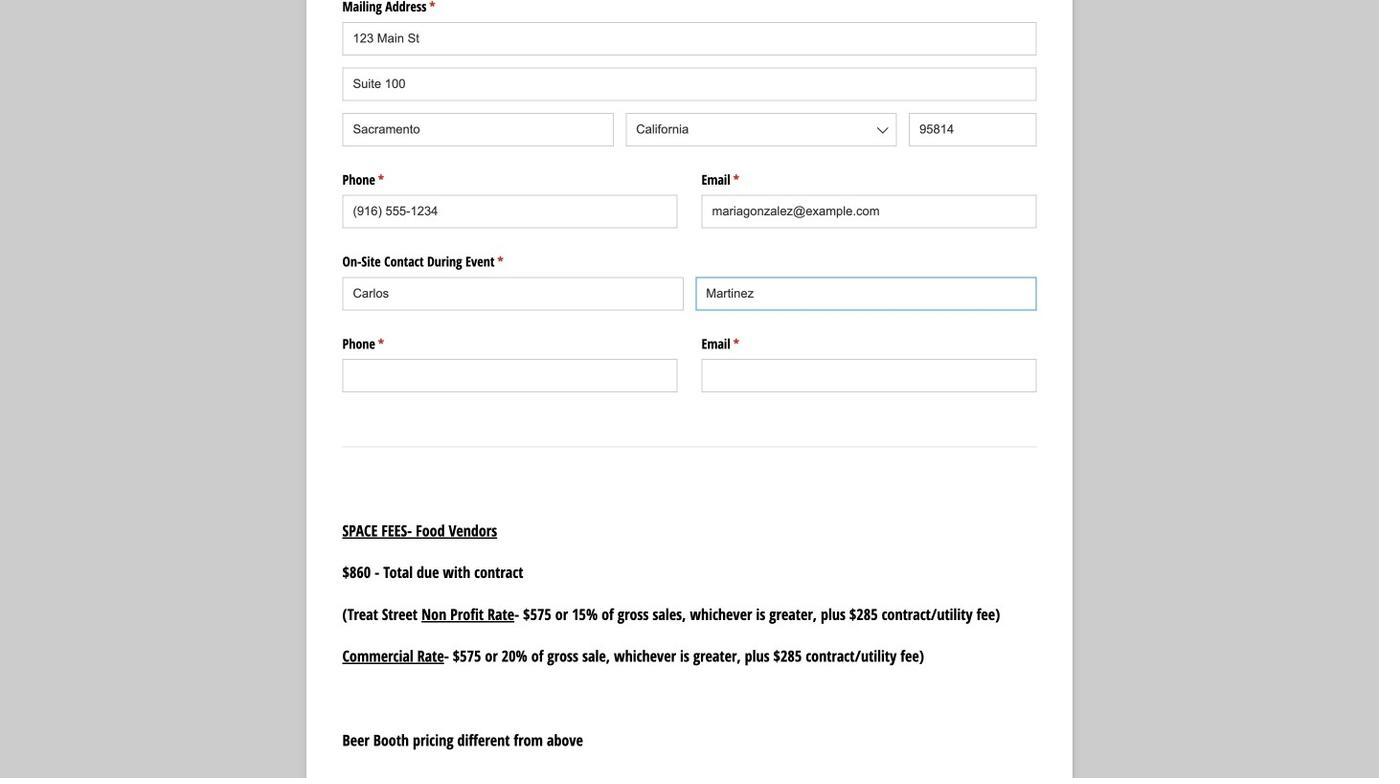 Task type: locate. For each thing, give the bounding box(es) containing it.
None text field
[[342, 359, 678, 393]]

Zip Code text field
[[909, 113, 1037, 146]]

Address Line 2 text field
[[342, 67, 1037, 101]]

First text field
[[342, 277, 684, 311]]

None text field
[[342, 195, 678, 228], [702, 195, 1037, 228], [702, 359, 1037, 393], [342, 195, 678, 228], [702, 195, 1037, 228], [702, 359, 1037, 393]]

City text field
[[342, 113, 614, 146]]

Address Line 1 text field
[[342, 22, 1037, 56]]



Task type: describe. For each thing, give the bounding box(es) containing it.
Last text field
[[696, 277, 1037, 311]]

State text field
[[626, 113, 897, 146]]



